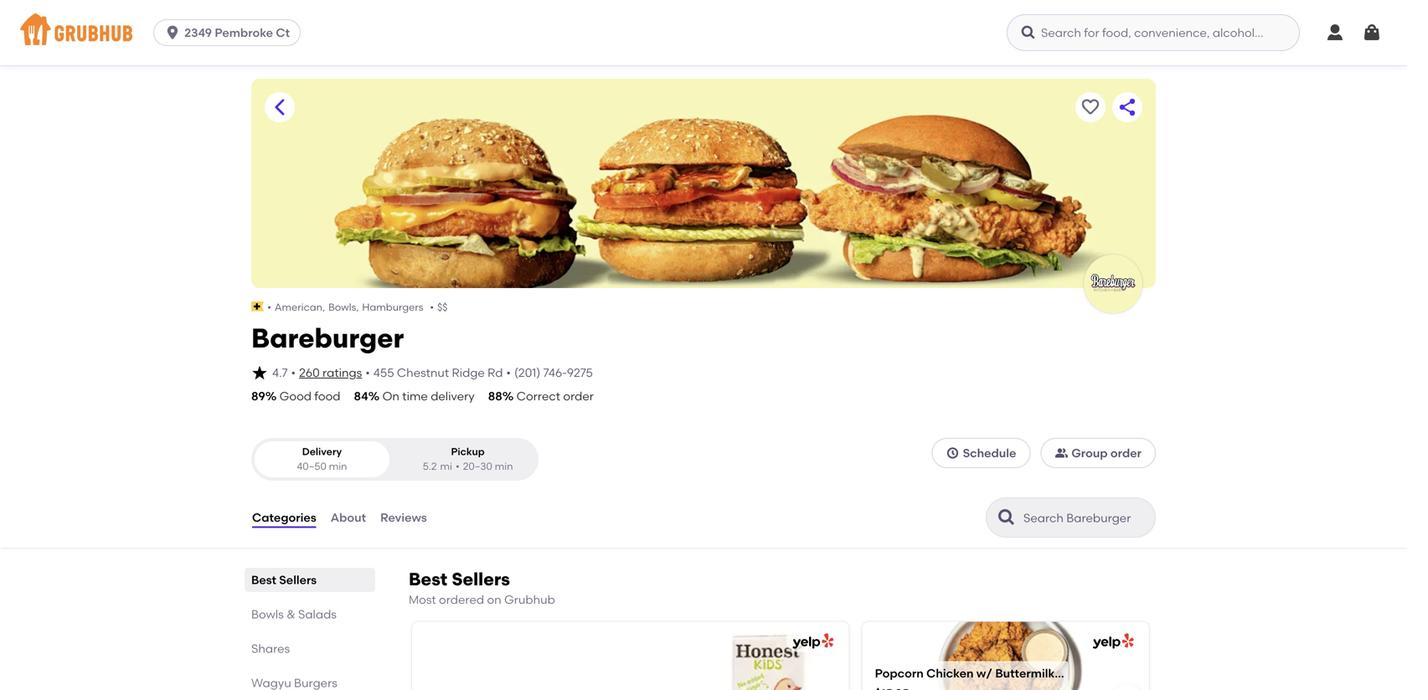Task type: describe. For each thing, give the bounding box(es) containing it.
• left the $$
[[430, 301, 434, 313]]

(201)
[[514, 366, 541, 380]]

on time delivery
[[383, 389, 475, 403]]

order for group order
[[1111, 446, 1142, 460]]

correct order
[[517, 389, 594, 403]]

main navigation navigation
[[0, 0, 1408, 65]]

• american, bowls, hamburgers • $$
[[267, 301, 448, 313]]

ratings
[[323, 366, 362, 380]]

american,
[[275, 301, 325, 313]]

svg image inside schedule button
[[946, 447, 960, 460]]

chestnut
[[397, 366, 449, 380]]

time
[[402, 389, 428, 403]]

good food
[[280, 389, 341, 403]]

order for correct order
[[563, 389, 594, 403]]

&
[[287, 607, 295, 622]]

svg image inside 2349 pembroke ct button
[[164, 24, 181, 41]]

svg image inside main navigation navigation
[[1020, 24, 1037, 41]]

wagyu
[[251, 676, 291, 690]]

shares
[[251, 642, 290, 656]]

746-
[[543, 366, 567, 380]]

• left 455
[[366, 366, 370, 380]]

people icon image
[[1055, 447, 1068, 460]]

40–50
[[297, 460, 327, 473]]

about
[[331, 511, 366, 525]]

most
[[409, 593, 436, 607]]

• inside pickup 5.2 mi • 20–30 min
[[456, 460, 460, 473]]

salads
[[298, 607, 337, 622]]

save this restaurant button
[[1076, 92, 1106, 122]]

rd
[[488, 366, 503, 380]]

delivery
[[431, 389, 475, 403]]

delivery
[[302, 446, 342, 458]]

buttermilk...
[[996, 667, 1065, 681]]

correct
[[517, 389, 560, 403]]

yelp image for most ordered on grubhub
[[1090, 634, 1134, 650]]

burgers
[[294, 676, 338, 690]]

• right subscription pass icon
[[267, 301, 271, 313]]

search icon image
[[997, 508, 1017, 528]]

88
[[488, 389, 503, 403]]

yelp image for bowls & salads
[[790, 634, 834, 650]]

categories button
[[251, 488, 317, 548]]

delivery 40–50 min
[[297, 446, 347, 473]]

save this restaurant image
[[1081, 97, 1101, 117]]

group order button
[[1041, 438, 1156, 468]]

sellers for best sellers
[[279, 573, 317, 587]]

caret left icon image
[[270, 97, 290, 117]]

• 455 chestnut ridge rd • (201) 746-9275
[[366, 366, 593, 380]]

mi
[[440, 460, 452, 473]]



Task type: locate. For each thing, give the bounding box(es) containing it.
4.7
[[272, 366, 288, 380]]

categories
[[252, 511, 316, 525]]

svg image
[[1020, 24, 1037, 41], [251, 364, 268, 381]]

yelp image inside popcorn chicken w/ buttermilk... button
[[1090, 634, 1134, 650]]

ridge
[[452, 366, 485, 380]]

best sellers
[[251, 573, 317, 587]]

0 horizontal spatial sellers
[[279, 573, 317, 587]]

good
[[280, 389, 312, 403]]

sellers up the bowls & salads at the left
[[279, 573, 317, 587]]

0 horizontal spatial best
[[251, 573, 276, 587]]

2349 pembroke ct button
[[153, 19, 308, 46]]

on
[[383, 389, 400, 403]]

1 horizontal spatial sellers
[[452, 569, 510, 590]]

1 vertical spatial svg image
[[251, 364, 268, 381]]

order right group
[[1111, 446, 1142, 460]]

• right mi
[[456, 460, 460, 473]]

bowls & salads
[[251, 607, 337, 622]]

best up bowls
[[251, 573, 276, 587]]

subscription pass image
[[251, 302, 264, 312]]

2349 pembroke ct
[[184, 26, 290, 40]]

5.2
[[423, 460, 437, 473]]

•
[[267, 301, 271, 313], [430, 301, 434, 313], [291, 366, 296, 380], [366, 366, 370, 380], [506, 366, 511, 380], [456, 460, 460, 473]]

1 horizontal spatial svg image
[[1020, 24, 1037, 41]]

popcorn chicken w/ buttermilk... button
[[863, 622, 1149, 690]]

Search Bareburger search field
[[1022, 510, 1150, 526]]

sellers
[[452, 569, 510, 590], [279, 573, 317, 587]]

89
[[251, 389, 265, 403]]

bareburger
[[251, 322, 404, 354]]

sellers for best sellers most ordered on grubhub
[[452, 569, 510, 590]]

pembroke
[[215, 26, 273, 40]]

260
[[299, 366, 320, 380]]

reviews
[[380, 511, 427, 525]]

2 min from the left
[[495, 460, 513, 473]]

share icon image
[[1118, 97, 1138, 117]]

grubhub
[[504, 593, 555, 607]]

best
[[409, 569, 448, 590], [251, 573, 276, 587]]

455
[[373, 366, 394, 380]]

chicken
[[927, 667, 974, 681]]

1 vertical spatial order
[[1111, 446, 1142, 460]]

Search for food, convenience, alcohol... search field
[[1007, 14, 1300, 51]]

sellers inside 'best sellers most ordered on grubhub'
[[452, 569, 510, 590]]

schedule button
[[932, 438, 1031, 468]]

w/
[[977, 667, 993, 681]]

0 horizontal spatial order
[[563, 389, 594, 403]]

best for best sellers most ordered on grubhub
[[409, 569, 448, 590]]

min right '20–30'
[[495, 460, 513, 473]]

wagyu burgers
[[251, 676, 338, 690]]

popcorn
[[875, 667, 924, 681]]

4.7 • 260 ratings
[[272, 366, 362, 380]]

order down 9275 on the bottom left of page
[[563, 389, 594, 403]]

1 horizontal spatial min
[[495, 460, 513, 473]]

group order
[[1072, 446, 1142, 460]]

9275
[[567, 366, 593, 380]]

1 horizontal spatial order
[[1111, 446, 1142, 460]]

bowls
[[251, 607, 284, 622]]

bowls,
[[328, 301, 359, 313]]

pickup
[[451, 446, 485, 458]]

about button
[[330, 488, 367, 548]]

min inside pickup 5.2 mi • 20–30 min
[[495, 460, 513, 473]]

option group containing delivery 40–50 min
[[251, 438, 539, 481]]

• right 4.7
[[291, 366, 296, 380]]

1 horizontal spatial yelp image
[[1090, 634, 1134, 650]]

best for best sellers
[[251, 573, 276, 587]]

1 horizontal spatial best
[[409, 569, 448, 590]]

min down delivery
[[329, 460, 347, 473]]

2 yelp image from the left
[[1090, 634, 1134, 650]]

min inside the delivery 40–50 min
[[329, 460, 347, 473]]

min
[[329, 460, 347, 473], [495, 460, 513, 473]]

food
[[314, 389, 341, 403]]

ct
[[276, 26, 290, 40]]

hamburgers
[[362, 301, 423, 313]]

order
[[563, 389, 594, 403], [1111, 446, 1142, 460]]

on
[[487, 593, 502, 607]]

1 yelp image from the left
[[790, 634, 834, 650]]

best sellers most ordered on grubhub
[[409, 569, 555, 607]]

$$
[[437, 301, 448, 313]]

order inside button
[[1111, 446, 1142, 460]]

2349
[[184, 26, 212, 40]]

20–30
[[463, 460, 493, 473]]

pickup 5.2 mi • 20–30 min
[[423, 446, 513, 473]]

0 horizontal spatial yelp image
[[790, 634, 834, 650]]

0 horizontal spatial svg image
[[251, 364, 268, 381]]

sellers up on
[[452, 569, 510, 590]]

reviews button
[[380, 488, 428, 548]]

best inside 'best sellers most ordered on grubhub'
[[409, 569, 448, 590]]

ordered
[[439, 593, 484, 607]]

svg image
[[1325, 23, 1346, 43], [1362, 23, 1382, 43], [164, 24, 181, 41], [946, 447, 960, 460]]

• right rd
[[506, 366, 511, 380]]

0 vertical spatial order
[[563, 389, 594, 403]]

0 horizontal spatial min
[[329, 460, 347, 473]]

84
[[354, 389, 368, 403]]

popcorn chicken w/ buttermilk...
[[875, 667, 1065, 681]]

schedule
[[963, 446, 1017, 460]]

1 min from the left
[[329, 460, 347, 473]]

group
[[1072, 446, 1108, 460]]

option group
[[251, 438, 539, 481]]

0 vertical spatial svg image
[[1020, 24, 1037, 41]]

yelp image
[[790, 634, 834, 650], [1090, 634, 1134, 650]]

best up most
[[409, 569, 448, 590]]



Task type: vqa. For each thing, say whether or not it's contained in the screenshot.
first Save this restaurant icon from the left
no



